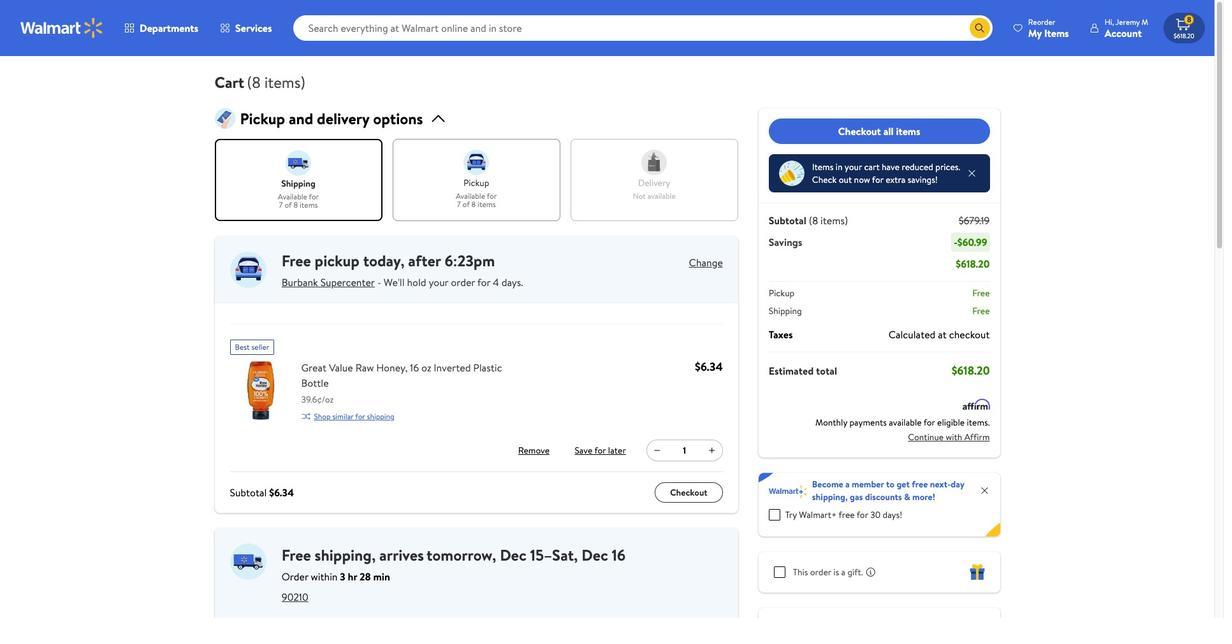 Task type: vqa. For each thing, say whether or not it's contained in the screenshot.
"For Planet" link
no



Task type: locate. For each thing, give the bounding box(es) containing it.
$618.20
[[1174, 31, 1195, 40], [956, 257, 990, 271], [952, 363, 990, 379]]

available for payments
[[889, 416, 922, 429]]

0 vertical spatial (8
[[247, 71, 261, 93]]

0 vertical spatial $6.34
[[695, 359, 723, 375]]

items
[[896, 124, 920, 138], [478, 199, 496, 210], [300, 200, 318, 211]]

2 vertical spatial shipping
[[315, 545, 372, 566]]

available up continue
[[889, 416, 922, 429]]

1 vertical spatial items
[[812, 161, 833, 173]]

0 horizontal spatial 16
[[410, 361, 419, 375]]

30
[[870, 509, 881, 521]]

hold
[[407, 275, 426, 289]]

1 vertical spatial a
[[841, 566, 845, 579]]

0 horizontal spatial available
[[648, 190, 676, 201]]

save for later button
[[572, 441, 628, 461]]

(8 for subtotal
[[809, 214, 818, 228]]

free down 'gas'
[[839, 509, 855, 521]]

39.6¢/oz
[[301, 393, 334, 406]]

0 horizontal spatial -
[[377, 275, 381, 289]]

0 vertical spatial your
[[845, 161, 862, 173]]

pickup for pickup
[[769, 287, 794, 300]]

0 vertical spatial $618.20
[[1174, 31, 1195, 40]]

have
[[882, 161, 900, 173]]

checkout down 1
[[670, 486, 708, 499]]

1 vertical spatial your
[[429, 275, 448, 289]]

1 vertical spatial (8
[[809, 214, 818, 228]]

1 vertical spatial pickup
[[315, 250, 359, 272]]

search icon image
[[975, 23, 985, 33]]

for down intent image for pickup
[[487, 190, 497, 201]]

in
[[836, 161, 843, 173]]

1 horizontal spatial checkout
[[838, 124, 881, 138]]

checkout button
[[655, 483, 723, 503]]

0 vertical spatial pickup
[[463, 177, 489, 189]]

of
[[463, 199, 470, 210], [285, 200, 292, 211]]

1 vertical spatial available
[[889, 416, 922, 429]]

$618.20 up 'affirm' "icon"
[[952, 363, 990, 379]]

order down 6:23pm
[[451, 275, 475, 289]]

for right save
[[594, 444, 606, 457]]

8 inside shipping available for 7 of 8 items
[[294, 200, 298, 211]]

-
[[954, 235, 957, 249], [377, 275, 381, 289]]

available for pickup
[[456, 190, 485, 201]]

departments button
[[113, 13, 209, 43]]

1 horizontal spatial your
[[845, 161, 862, 173]]

0 vertical spatial delivery
[[317, 108, 369, 129]]

available
[[648, 190, 676, 201], [889, 416, 922, 429]]

decrease quantity great value raw honey, 16 oz inverted plastic bottle, current quantity 1 image
[[652, 446, 662, 456]]

great value raw honey, 16 oz inverted plastic bottle link
[[301, 360, 527, 391]]

0 horizontal spatial items
[[812, 161, 833, 173]]

shipping up 3
[[315, 545, 372, 566]]

8 down intent image for shipping
[[294, 200, 298, 211]]

0 horizontal spatial items
[[300, 200, 318, 211]]

fulfillment logo image
[[230, 544, 266, 580]]

cart
[[864, 161, 880, 173]]

0 horizontal spatial pickup
[[315, 250, 359, 272]]

0 vertical spatial subtotal
[[769, 214, 806, 228]]

items down intent image for shipping
[[300, 200, 318, 211]]

15–sat,
[[530, 545, 578, 566]]

8 inside pickup available for 7 of 8 items
[[471, 199, 476, 210]]

$618.20 right hi, jeremy m account
[[1174, 31, 1195, 40]]

$618.20 down $60.99
[[956, 257, 990, 271]]

of for shipping
[[285, 200, 292, 211]]

walmart image
[[20, 18, 103, 38]]

intent image for pickup image
[[464, 150, 489, 175]]

1 horizontal spatial available
[[889, 416, 922, 429]]

your right hold
[[429, 275, 448, 289]]

seller
[[251, 342, 269, 353]]

learn more about gifting image
[[866, 567, 876, 578]]

1 vertical spatial pickup
[[769, 287, 794, 300]]

shipping,
[[812, 491, 848, 504]]

delivery up not
[[638, 177, 670, 189]]

1 horizontal spatial delivery
[[638, 177, 670, 189]]

1 vertical spatial delivery
[[638, 177, 670, 189]]

your right the in
[[845, 161, 862, 173]]

close walmart plus section image
[[980, 486, 990, 496]]

items) for subtotal (8 items)
[[821, 214, 848, 228]]

great value raw honey, 16 oz inverted plastic bottle, with add-on services, 39.6¢/oz, 1 in cart image
[[230, 360, 291, 421]]

1 horizontal spatial available
[[456, 190, 485, 201]]

7 inside shipping available for 7 of 8 items
[[279, 200, 283, 211]]

a inside become a member to get free next-day shipping, gas discounts & more!
[[845, 478, 850, 491]]

now
[[854, 173, 870, 186]]

available inside shipping available for 7 of 8 items
[[278, 191, 307, 202]]

is
[[833, 566, 839, 579]]

1 vertical spatial items)
[[821, 214, 848, 228]]

1 horizontal spatial subtotal
[[769, 214, 806, 228]]

savings
[[769, 235, 802, 249]]

1 vertical spatial -
[[377, 275, 381, 289]]

1 horizontal spatial -
[[954, 235, 957, 249]]

subtotal for subtotal (8 items)
[[769, 214, 806, 228]]

checkout for checkout
[[670, 486, 708, 499]]

available down intent image for shipping
[[278, 191, 307, 202]]

pickup and delivery options
[[240, 108, 423, 129]]

intent image for delivery image
[[642, 150, 667, 175]]

shipping down intent image for shipping
[[281, 177, 316, 190]]

1 vertical spatial order
[[810, 566, 831, 579]]

for inside monthly payments available for eligible items. continue with affirm
[[924, 416, 935, 429]]

8 for pickup
[[471, 199, 476, 210]]

(8 down check
[[809, 214, 818, 228]]

0 vertical spatial a
[[845, 478, 850, 491]]

intent image for shipping image
[[286, 150, 311, 176]]

your
[[845, 161, 862, 173], [429, 275, 448, 289]]

walmart plus image
[[769, 486, 807, 499]]

services button
[[209, 13, 283, 43]]

0 vertical spatial 16
[[410, 361, 419, 375]]

pickup down cart (8 items)
[[240, 108, 285, 129]]

for inside button
[[594, 444, 606, 457]]

supercenter
[[320, 275, 375, 289]]

8 right m
[[1187, 14, 1191, 25]]

0 horizontal spatial order
[[451, 275, 475, 289]]

1 horizontal spatial free
[[912, 478, 928, 491]]

reorder
[[1028, 16, 1055, 27]]

7 inside pickup available for 7 of 8 items
[[457, 199, 461, 210]]

free
[[282, 250, 311, 272], [972, 287, 990, 300], [972, 305, 990, 317], [282, 545, 311, 566]]

items left the in
[[812, 161, 833, 173]]

for up continue
[[924, 416, 935, 429]]

burbank supercenter - we'll hold your order for 4 days.
[[282, 275, 523, 289]]

a
[[845, 478, 850, 491], [841, 566, 845, 579]]

1 horizontal spatial 16
[[612, 545, 626, 566]]

try
[[785, 509, 797, 521]]

gas
[[850, 491, 863, 504]]

0 horizontal spatial 7
[[279, 200, 283, 211]]

1 horizontal spatial of
[[463, 199, 470, 210]]

change button
[[689, 256, 723, 270]]

0 horizontal spatial items)
[[264, 71, 306, 93]]

16 inside great value raw honey, 16 oz inverted plastic bottle 39.6¢/oz
[[410, 361, 419, 375]]

0 horizontal spatial (8
[[247, 71, 261, 93]]

0 horizontal spatial subtotal
[[230, 486, 267, 500]]

available inside monthly payments available for eligible items. continue with affirm
[[889, 416, 922, 429]]

pickup
[[240, 108, 285, 129], [769, 287, 794, 300]]

subtotal $6.34
[[230, 486, 294, 500]]

0 horizontal spatial pickup
[[240, 108, 285, 129]]

available inside pickup available for 7 of 8 items
[[456, 190, 485, 201]]

0 horizontal spatial dec
[[500, 545, 526, 566]]

2 horizontal spatial items
[[896, 124, 920, 138]]

Search search field
[[293, 15, 993, 41]]

0 vertical spatial available
[[648, 190, 676, 201]]

1 vertical spatial shipping
[[367, 411, 394, 422]]

items) down check
[[821, 214, 848, 228]]

for right similar
[[355, 411, 365, 422]]

checkout left all on the right top of page
[[838, 124, 881, 138]]

burbank supercenter button
[[282, 272, 375, 293]]

1 horizontal spatial items)
[[821, 214, 848, 228]]

a right "is"
[[841, 566, 845, 579]]

1 horizontal spatial (8
[[809, 214, 818, 228]]

0 horizontal spatial free
[[839, 509, 855, 521]]

min
[[373, 570, 390, 584]]

available for not
[[648, 190, 676, 201]]

0 vertical spatial shipping
[[281, 177, 316, 190]]

delivery right the and
[[317, 108, 369, 129]]

free right the get
[[912, 478, 928, 491]]

items
[[1044, 26, 1069, 40], [812, 161, 833, 173]]

1 horizontal spatial 8
[[471, 199, 476, 210]]

items right all on the right top of page
[[896, 124, 920, 138]]

for
[[872, 173, 884, 186], [487, 190, 497, 201], [309, 191, 319, 202], [477, 275, 490, 289], [355, 411, 365, 422], [924, 416, 935, 429], [594, 444, 606, 457], [857, 509, 868, 521]]

of inside pickup available for 7 of 8 items
[[463, 199, 470, 210]]

save for later
[[575, 444, 626, 457]]

items inside pickup available for 7 of 8 items
[[478, 199, 496, 210]]

0 vertical spatial items)
[[264, 71, 306, 93]]

a left 'gas'
[[845, 478, 850, 491]]

order left "is"
[[810, 566, 831, 579]]

of down intent image for shipping
[[285, 200, 292, 211]]

1 horizontal spatial pickup
[[769, 287, 794, 300]]

gift.
[[848, 566, 863, 579]]

list
[[215, 139, 738, 221]]

of down intent image for pickup
[[463, 199, 470, 210]]

available inside the delivery not available
[[648, 190, 676, 201]]

0 horizontal spatial of
[[285, 200, 292, 211]]

1 horizontal spatial 7
[[457, 199, 461, 210]]

1 vertical spatial subtotal
[[230, 486, 267, 500]]

plastic
[[473, 361, 502, 375]]

items right my
[[1044, 26, 1069, 40]]

8 down intent image for pickup
[[471, 199, 476, 210]]

reduced price image
[[779, 161, 804, 186]]

items inside shipping available for 7 of 8 items
[[300, 200, 318, 211]]

items) for cart (8 items)
[[264, 71, 306, 93]]

items.
[[967, 416, 990, 429]]

available for shipping
[[278, 191, 307, 202]]

day
[[951, 478, 964, 491]]

for right now at the top right of the page
[[872, 173, 884, 186]]

dec left 15–sat, at the left of the page
[[500, 545, 526, 566]]

close nudge image
[[967, 168, 977, 179]]

for down intent image for shipping
[[309, 191, 319, 202]]

checkout
[[838, 124, 881, 138], [670, 486, 708, 499]]

1 vertical spatial checkout
[[670, 486, 708, 499]]

best
[[235, 342, 250, 353]]

1 horizontal spatial dec
[[582, 545, 608, 566]]

of inside shipping available for 7 of 8 items
[[285, 200, 292, 211]]

1 horizontal spatial pickup
[[463, 177, 489, 189]]

items inside items in your cart have reduced prices. check out now for extra savings!
[[812, 161, 833, 173]]

dec right 15–sat, at the left of the page
[[582, 545, 608, 566]]

today,
[[363, 250, 405, 272]]

m
[[1142, 16, 1148, 27]]

options
[[373, 108, 423, 129]]

28
[[360, 570, 371, 584]]

0 horizontal spatial delivery
[[317, 108, 369, 129]]

$60.99
[[957, 235, 987, 249]]

tomorrow,
[[426, 545, 496, 566]]

0 vertical spatial free
[[912, 478, 928, 491]]

0 horizontal spatial checkout
[[670, 486, 708, 499]]

1 vertical spatial 16
[[612, 545, 626, 566]]

3
[[340, 570, 345, 584]]

0 vertical spatial pickup
[[240, 108, 285, 129]]

subtotal for subtotal $6.34
[[230, 486, 267, 500]]

remove button
[[513, 441, 554, 461]]

1 horizontal spatial order
[[810, 566, 831, 579]]

increase quantity great value raw honey, 16 oz inverted plastic bottle, current quantity 1 image
[[707, 446, 717, 456]]

pickup up burbank supercenter button
[[315, 250, 359, 272]]

(8 right cart
[[247, 71, 261, 93]]

0 horizontal spatial $6.34
[[269, 486, 294, 500]]

shipping right similar
[[367, 411, 394, 422]]

days!
[[883, 509, 902, 521]]

2 horizontal spatial 8
[[1187, 14, 1191, 25]]

free
[[912, 478, 928, 491], [839, 509, 855, 521]]

8 $618.20
[[1174, 14, 1195, 40]]

0 horizontal spatial available
[[278, 191, 307, 202]]

available right not
[[648, 190, 676, 201]]

items down intent image for pickup
[[478, 199, 496, 210]]

pickup down intent image for pickup
[[463, 177, 489, 189]]

0 vertical spatial checkout
[[838, 124, 881, 138]]

1 horizontal spatial items
[[478, 199, 496, 210]]

16
[[410, 361, 419, 375], [612, 545, 626, 566]]

available down intent image for pickup
[[456, 190, 485, 201]]

delivery inside the delivery not available
[[638, 177, 670, 189]]

0 vertical spatial order
[[451, 275, 475, 289]]

0 horizontal spatial 8
[[294, 200, 298, 211]]

available
[[456, 190, 485, 201], [278, 191, 307, 202]]

for left 30 on the right bottom of the page
[[857, 509, 868, 521]]

0 vertical spatial items
[[1044, 26, 1069, 40]]

pickup up shipping at right
[[769, 287, 794, 300]]

shipping
[[281, 177, 316, 190], [367, 411, 394, 422], [315, 545, 372, 566]]

reorder my items
[[1028, 16, 1069, 40]]

items) up the and
[[264, 71, 306, 93]]

banner
[[759, 473, 1000, 537]]

get
[[897, 478, 910, 491]]

my
[[1028, 26, 1042, 40]]

1 horizontal spatial $6.34
[[695, 359, 723, 375]]

all
[[883, 124, 894, 138]]

1 horizontal spatial items
[[1044, 26, 1069, 40]]



Task type: describe. For each thing, give the bounding box(es) containing it.
7 for shipping
[[279, 200, 283, 211]]

estimated
[[769, 364, 814, 378]]

this order is a gift.
[[793, 566, 863, 579]]

raw
[[355, 361, 374, 375]]

hr
[[348, 570, 357, 584]]

checkout for checkout all items
[[838, 124, 881, 138]]

items in your cart have reduced prices. check out now for extra savings!
[[812, 161, 960, 186]]

not
[[633, 190, 646, 201]]

continue with affirm link
[[908, 427, 990, 448]]

order
[[282, 570, 308, 584]]

remove
[[518, 444, 550, 457]]

total
[[816, 364, 837, 378]]

cart_gic_illustration image
[[215, 108, 235, 129]]

items inside button
[[896, 124, 920, 138]]

bottle
[[301, 376, 329, 390]]

$679.19
[[959, 214, 990, 228]]

out
[[839, 173, 852, 186]]

discounts
[[865, 491, 902, 504]]

try walmart+ free for 30 days!
[[785, 509, 902, 521]]

pickup for pickup and delivery options
[[240, 108, 285, 129]]

oz
[[421, 361, 431, 375]]

pickup and delivery options button
[[215, 108, 738, 129]]

free pickup today, after 6:23pm
[[282, 250, 495, 272]]

(8 for cart
[[247, 71, 261, 93]]

90210
[[282, 590, 308, 604]]

calculated
[[889, 328, 935, 342]]

pickup available for 7 of 8 items
[[456, 177, 497, 210]]

become
[[812, 478, 843, 491]]

affirm image
[[963, 399, 990, 410]]

1 vertical spatial $6.34
[[269, 486, 294, 500]]

checkout
[[949, 328, 990, 342]]

Try Walmart+ free for 30 days! checkbox
[[769, 509, 780, 521]]

6:23pm
[[445, 250, 495, 272]]

4
[[493, 275, 499, 289]]

similar
[[332, 411, 354, 422]]

this
[[793, 566, 808, 579]]

items for shipping
[[300, 200, 318, 211]]

7 for pickup
[[457, 199, 461, 210]]

taxes
[[769, 328, 793, 342]]

16 inside free shipping , arrives tomorrow, dec 15–sat, dec 16 order within 3 hr 28 min 90210
[[612, 545, 626, 566]]

This order is a gift. checkbox
[[774, 567, 785, 578]]

of for pickup
[[463, 199, 470, 210]]

checkout all items button
[[769, 119, 990, 144]]

1 dec from the left
[[500, 545, 526, 566]]

best seller
[[235, 342, 269, 353]]

for left 4
[[477, 275, 490, 289]]

services
[[235, 21, 272, 35]]

more!
[[912, 491, 935, 504]]

become a member to get free next-day shipping, gas discounts & more!
[[812, 478, 964, 504]]

hi,
[[1105, 16, 1114, 27]]

free inside free shipping , arrives tomorrow, dec 15–sat, dec 16 order within 3 hr 28 min 90210
[[282, 545, 311, 566]]

best seller alert
[[230, 335, 274, 355]]

gifting image
[[969, 565, 985, 580]]

after
[[408, 250, 441, 272]]

shop
[[314, 411, 331, 422]]

items inside reorder my items
[[1044, 26, 1069, 40]]

shipping
[[769, 305, 802, 317]]

1 vertical spatial $618.20
[[956, 257, 990, 271]]

1
[[683, 444, 686, 457]]

Walmart Site-Wide search field
[[293, 15, 993, 41]]

inverted
[[434, 361, 471, 375]]

monthly
[[815, 416, 847, 429]]

8 inside 8 $618.20
[[1187, 14, 1191, 25]]

account
[[1105, 26, 1142, 40]]

continue
[[908, 431, 944, 443]]

free shipping, arrives tomorrow, dec 15 to sat, dec 16 90210 element
[[215, 529, 738, 613]]

savings!
[[908, 173, 938, 186]]

shop similar for shipping
[[314, 411, 394, 422]]

1 vertical spatial free
[[839, 509, 855, 521]]

2 vertical spatial $618.20
[[952, 363, 990, 379]]

with
[[946, 431, 962, 443]]

eligible
[[937, 416, 965, 429]]

affirm
[[964, 431, 990, 443]]

to
[[886, 478, 894, 491]]

free shipping , arrives tomorrow, dec 15–sat, dec 16 order within 3 hr 28 min 90210
[[282, 545, 626, 604]]

&
[[904, 491, 910, 504]]

free inside become a member to get free next-day shipping, gas discounts & more!
[[912, 478, 928, 491]]

subtotal (8 items)
[[769, 214, 848, 228]]

honey,
[[376, 361, 408, 375]]

shipping inside free shipping , arrives tomorrow, dec 15–sat, dec 16 order within 3 hr 28 min 90210
[[315, 545, 372, 566]]

0 vertical spatial -
[[954, 235, 957, 249]]

reduced
[[902, 161, 933, 173]]

8 for shipping
[[294, 200, 298, 211]]

today, after 6:23pm element
[[363, 250, 495, 272]]

items for pickup
[[478, 199, 496, 210]]

prices.
[[935, 161, 960, 173]]

pickup inside pickup available for 7 of 8 items
[[463, 177, 489, 189]]

great value raw honey, 16 oz inverted plastic bottle 39.6¢/oz
[[301, 361, 502, 406]]

and
[[289, 108, 313, 129]]

monthly payments available for eligible items. continue with affirm
[[815, 416, 990, 443]]

shipping inside shipping available for 7 of 8 items
[[281, 177, 316, 190]]

save
[[575, 444, 592, 457]]

great
[[301, 361, 326, 375]]

cart
[[215, 71, 244, 93]]

,
[[372, 545, 376, 566]]

checkout all items
[[838, 124, 920, 138]]

0 horizontal spatial your
[[429, 275, 448, 289]]

2 dec from the left
[[582, 545, 608, 566]]

next-
[[930, 478, 951, 491]]

later
[[608, 444, 626, 457]]

calculated at checkout
[[889, 328, 990, 342]]

your inside items in your cart have reduced prices. check out now for extra savings!
[[845, 161, 862, 173]]

for inside items in your cart have reduced prices. check out now for extra savings!
[[872, 173, 884, 186]]

within
[[311, 570, 338, 584]]

for inside pickup available for 7 of 8 items
[[487, 190, 497, 201]]

delivery not available
[[633, 177, 676, 201]]

hi, jeremy m account
[[1105, 16, 1148, 40]]

departments
[[140, 21, 198, 35]]

for inside shipping available for 7 of 8 items
[[309, 191, 319, 202]]

banner containing become a member to get free next-day shipping, gas discounts & more!
[[759, 473, 1000, 537]]

arrives
[[379, 545, 424, 566]]

we'll
[[384, 275, 405, 289]]

list containing pickup
[[215, 139, 738, 221]]



